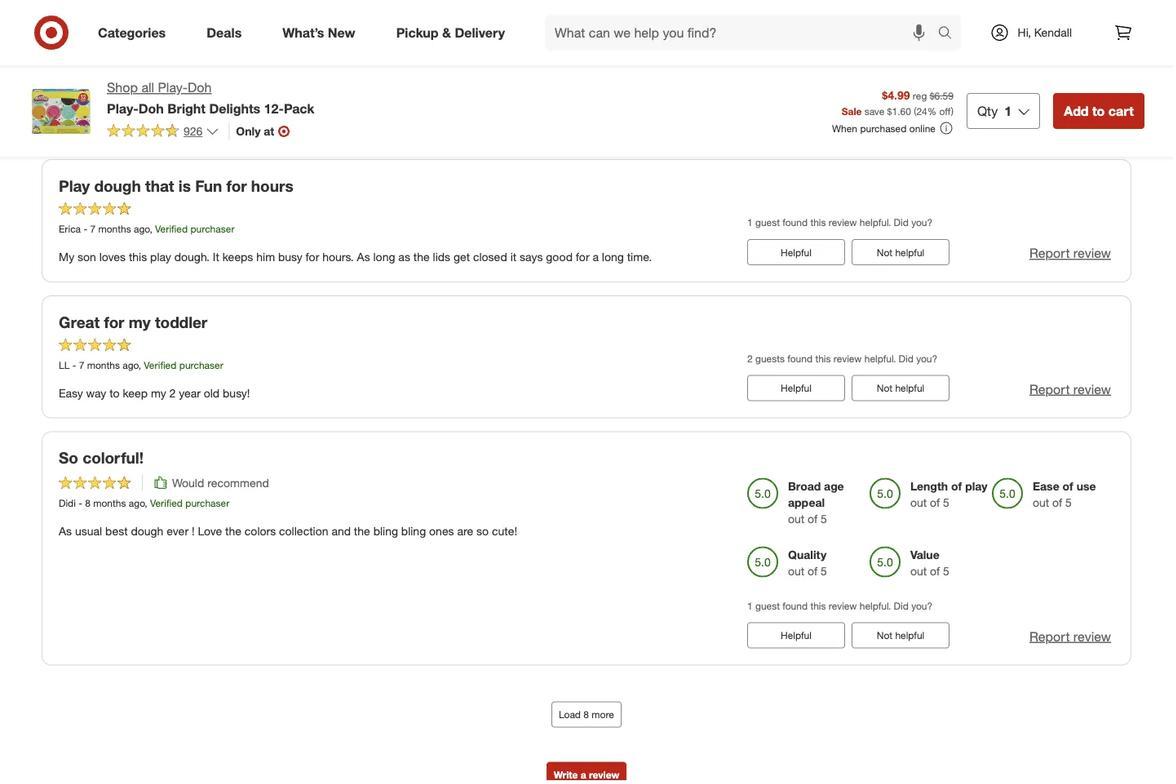 Task type: vqa. For each thing, say whether or not it's contained in the screenshot.
"not"
yes



Task type: describe. For each thing, give the bounding box(es) containing it.
best
[[59, 70, 79, 82]]

kendall
[[1035, 25, 1072, 40]]

add to cart
[[1064, 103, 1134, 119]]

review inside button
[[589, 769, 620, 781]]

0 horizontal spatial 3
[[161, 97, 167, 111]]

a right good
[[593, 250, 599, 264]]

all
[[141, 80, 154, 95]]

it inside 'i bought this for my 3 year old grand baby that was given play-doh for his birthday and was left outside out of it's container and it dried. it's a wonderful gift however for a 3 year old i make sure i'm supervising my grandkids playtime just in case'
[[713, 97, 719, 111]]

when
[[832, 122, 858, 134]]

1 guest found this review helpful. did you? for 3rd helpful button from the top of the page
[[748, 599, 933, 612]]

year for great for my toddler
[[179, 386, 201, 400]]

broad
[[788, 479, 821, 493]]

purchaser for so colorful!
[[186, 497, 230, 509]]

i'm
[[380, 113, 396, 128]]

in
[[601, 113, 610, 128]]

926
[[184, 124, 203, 138]]

play- down shop
[[107, 100, 139, 116]]

my
[[59, 250, 74, 264]]

it's
[[91, 113, 106, 128]]

pack
[[284, 100, 315, 116]]

you? for second report review button
[[912, 216, 933, 228]]

quality
[[788, 547, 827, 561]]

cute!
[[492, 524, 517, 538]]

easy way to keep my 2 year old busy!
[[59, 386, 250, 400]]

you? for 4th report review button
[[912, 599, 933, 612]]

new
[[328, 25, 356, 40]]

busy
[[278, 250, 303, 264]]

left
[[528, 97, 544, 111]]

of inside quality out of 5
[[808, 563, 818, 578]]

more
[[592, 708, 614, 721]]

did for 3rd helpful button from the top of the page
[[894, 599, 909, 612]]

1 horizontal spatial 8
[[584, 708, 589, 721]]

1 helpful from the top
[[896, 110, 925, 122]]

report review for fourth report review button from the bottom
[[1030, 109, 1112, 125]]

play- up best
[[59, 24, 96, 42]]

hi, kendall
[[1018, 25, 1072, 40]]

helpful for play dough that is fun for hours
[[781, 246, 812, 258]]

keep
[[123, 386, 148, 400]]

out inside 'i bought this for my 3 year old grand baby that was given play-doh for his birthday and was left outside out of it's container and it dried. it's a wonderful gift however for a 3 year old i make sure i'm supervising my grandkids playtime just in case'
[[588, 97, 605, 111]]

his
[[419, 97, 434, 111]]

helpful for great for my toddler
[[781, 382, 812, 394]]

2 horizontal spatial and
[[690, 97, 709, 111]]

1.60
[[892, 105, 911, 117]]

love
[[198, 524, 222, 538]]

1 vertical spatial dough
[[131, 524, 164, 538]]

bought
[[65, 97, 101, 111]]

gift
[[173, 113, 189, 128]]

get
[[454, 250, 470, 264]]

a left at
[[255, 113, 261, 128]]

what's
[[283, 25, 324, 40]]

helpful for second report review button
[[896, 246, 925, 258]]

search button
[[931, 15, 970, 54]]

2 vertical spatial 2
[[169, 386, 176, 400]]

months for for
[[87, 359, 120, 371]]

- for dough
[[84, 222, 87, 235]]

great for my toddler
[[59, 312, 207, 331]]

are
[[457, 524, 474, 538]]

report for second report review button from the bottom of the page
[[1030, 381, 1070, 397]]

ago for for
[[123, 359, 138, 371]]

ease of use out of 5
[[1033, 479, 1096, 509]]

so colorful!
[[59, 449, 144, 467]]

found for 3rd helpful button from the top of the page
[[783, 599, 808, 612]]

grandkids
[[480, 113, 530, 128]]

helpful button for play dough that is fun for hours
[[748, 239, 845, 265]]

only
[[236, 124, 261, 138]]

at
[[264, 124, 274, 138]]

ever
[[167, 524, 189, 538]]

as
[[399, 250, 410, 264]]

best pens for doodling - 7 months ago , verified purchaser
[[59, 70, 313, 82]]

my left 'toddler'
[[129, 312, 151, 331]]

for down shop
[[126, 97, 139, 111]]

did for fourth not helpful button from the bottom
[[899, 80, 914, 92]]

shop
[[107, 80, 138, 95]]

found for fourth not helpful button from the bottom
[[788, 80, 813, 92]]

for right good
[[576, 250, 590, 264]]

doh down all
[[138, 100, 164, 116]]

verified up baby in the left of the page
[[233, 70, 266, 82]]

out inside the broad age appeal out of 5
[[788, 511, 805, 525]]

, for great for my toddler
[[138, 359, 141, 371]]

2 long from the left
[[602, 250, 624, 264]]

2 horizontal spatial the
[[414, 250, 430, 264]]

3 helpful from the top
[[781, 629, 812, 641]]

great
[[59, 312, 100, 331]]

it's
[[621, 97, 636, 111]]

write a review button
[[547, 762, 627, 781]]

not for 4th report review button not helpful button
[[877, 629, 893, 641]]

ago for colorful!
[[129, 497, 145, 509]]

for right busy
[[306, 250, 319, 264]]

1 for not helpful button associated with second report review button
[[748, 216, 753, 228]]

helpful for second report review button from the bottom of the page
[[896, 382, 925, 394]]

1 vertical spatial i
[[318, 113, 321, 128]]

would recommend
[[172, 475, 269, 490]]

qty
[[978, 103, 998, 119]]

add
[[1064, 103, 1089, 119]]

0 horizontal spatial and
[[332, 524, 351, 538]]

ll - 7 months ago , verified purchaser
[[59, 359, 223, 371]]

value out of 5
[[911, 547, 950, 578]]

my down all
[[143, 97, 158, 111]]

out inside "value out of 5"
[[911, 563, 927, 578]]

a right it's at the top left of page
[[109, 113, 115, 128]]

1 not helpful button from the top
[[852, 103, 950, 129]]

(
[[914, 105, 917, 117]]

- right all
[[162, 70, 165, 82]]

1 guest found this review helpful. did you? for helpful button corresponding to play dough that is fun for hours
[[748, 216, 933, 228]]

2 guests found this review helpful. did you? for helpful
[[748, 352, 938, 364]]

didi - 8 months ago , verified purchaser
[[59, 497, 230, 509]]

to inside button
[[1093, 103, 1105, 119]]

toddler
[[155, 312, 207, 331]]

0 horizontal spatial to
[[109, 386, 120, 400]]

purchaser for great for my toddler
[[179, 359, 223, 371]]

bright
[[168, 100, 206, 116]]

purchaser up pack
[[269, 70, 313, 82]]

out inside length of play out of 5
[[911, 495, 927, 509]]

not for not helpful button associated with second report review button
[[877, 246, 893, 258]]

delights
[[209, 100, 260, 116]]

report for fourth report review button from the bottom
[[1030, 109, 1070, 125]]

What can we help you find? suggestions appear below search field
[[545, 15, 942, 51]]

, for play dough that is fun for hours
[[150, 222, 152, 235]]

0 horizontal spatial play
[[150, 250, 171, 264]]

0 vertical spatial 1
[[1005, 103, 1012, 119]]

given
[[322, 97, 349, 111]]

did for helpful button associated with great for my toddler
[[899, 352, 914, 364]]

erica
[[59, 222, 81, 235]]

wonderful
[[119, 113, 170, 128]]

$4.99 reg $6.59 sale save $ 1.60 ( 24 % off )
[[842, 88, 954, 117]]

play-doh
[[59, 24, 126, 42]]

5 for appeal
[[821, 511, 827, 525]]

add to cart button
[[1054, 93, 1145, 129]]

guests for not helpful
[[756, 80, 785, 92]]

2 for helpful
[[748, 352, 753, 364]]

year for play-doh
[[171, 97, 192, 111]]

this inside 'i bought this for my 3 year old grand baby that was given play-doh for his birthday and was left outside out of it's container and it dried. it's a wonderful gift however for a 3 year old i make sure i'm supervising my grandkids playtime just in case'
[[104, 97, 123, 111]]

out inside quality out of 5
[[788, 563, 805, 578]]

&
[[442, 25, 451, 40]]

it
[[213, 250, 219, 264]]

months for dough
[[98, 222, 131, 235]]

is
[[179, 176, 191, 195]]

make
[[324, 113, 352, 128]]

verified for so colorful!
[[150, 497, 183, 509]]

play inside length of play out of 5
[[966, 479, 988, 493]]

my son loves this play dough. it keeps him busy for hours. as long as the lids get closed it says good for a long time.
[[59, 250, 652, 264]]

4 report review button from the top
[[1030, 627, 1112, 646]]

of down ease
[[1053, 495, 1063, 509]]

not for fourth not helpful button from the bottom
[[877, 110, 893, 122]]

helpful button for great for my toddler
[[748, 375, 845, 401]]

so
[[477, 524, 489, 538]]

delivery
[[455, 25, 505, 40]]

use
[[1077, 479, 1096, 493]]

purchaser for play dough that is fun for hours
[[191, 222, 235, 235]]

deals
[[207, 25, 242, 40]]

helpful. for 4th report review button
[[860, 599, 891, 612]]

report review for 4th report review button
[[1030, 628, 1112, 644]]

ago up grand
[[212, 70, 228, 82]]

helpful. for second report review button
[[860, 216, 891, 228]]

him
[[256, 250, 275, 264]]

$
[[888, 105, 892, 117]]

my right keep
[[151, 386, 166, 400]]

as usual best dough ever ! love the colors collection and the bling bling ones are so cute!
[[59, 524, 517, 538]]

hours
[[251, 176, 293, 195]]

fun
[[195, 176, 222, 195]]

)
[[951, 105, 954, 117]]

save
[[865, 105, 885, 117]]

0 vertical spatial 7
[[168, 70, 174, 82]]



Task type: locate. For each thing, give the bounding box(es) containing it.
guest for second report review button
[[756, 216, 780, 228]]

bling
[[373, 524, 398, 538], [401, 524, 426, 538]]

1 vertical spatial that
[[145, 176, 174, 195]]

1 vertical spatial helpful button
[[748, 375, 845, 401]]

as left "usual"
[[59, 524, 72, 538]]

length
[[911, 479, 948, 493]]

pens
[[82, 70, 103, 82]]

the right collection
[[354, 524, 370, 538]]

1 report review button from the top
[[1030, 108, 1112, 126]]

out up just
[[588, 97, 605, 111]]

that left the is
[[145, 176, 174, 195]]

good
[[546, 250, 573, 264]]

for right pens
[[106, 70, 118, 82]]

birthday
[[437, 97, 479, 111]]

2 for not helpful
[[748, 80, 753, 92]]

2 was from the left
[[505, 97, 525, 111]]

1 helpful from the top
[[781, 246, 812, 258]]

3 helpful button from the top
[[748, 622, 845, 648]]

not helpful for not helpful button associated with second report review button from the bottom of the page
[[877, 382, 925, 394]]

5 inside quality out of 5
[[821, 563, 827, 578]]

out down ease
[[1033, 495, 1050, 509]]

0 vertical spatial 2
[[748, 80, 753, 92]]

1 horizontal spatial as
[[357, 250, 370, 264]]

guest
[[756, 216, 780, 228], [756, 599, 780, 612]]

report review for second report review button
[[1030, 245, 1112, 261]]

1 vertical spatial 1 guest found this review helpful. did you?
[[748, 599, 933, 612]]

and right container
[[690, 97, 709, 111]]

out down quality
[[788, 563, 805, 578]]

1 vertical spatial 7
[[90, 222, 96, 235]]

appeal
[[788, 495, 825, 509]]

and
[[482, 97, 502, 111], [690, 97, 709, 111], [332, 524, 351, 538]]

1 horizontal spatial long
[[602, 250, 624, 264]]

2 vertical spatial helpful button
[[748, 622, 845, 648]]

2 horizontal spatial 7
[[168, 70, 174, 82]]

out inside ease of use out of 5
[[1033, 495, 1050, 509]]

was
[[298, 97, 319, 111], [505, 97, 525, 111]]

0 vertical spatial helpful
[[781, 246, 812, 258]]

12-
[[264, 100, 284, 116]]

2 helpful button from the top
[[748, 375, 845, 401]]

for left his
[[402, 97, 416, 111]]

2 guests found this review helpful. did you? for not helpful
[[748, 80, 938, 92]]

, for so colorful!
[[145, 497, 147, 509]]

months up "loves" at left top
[[98, 222, 131, 235]]

3 helpful from the top
[[896, 382, 925, 394]]

loves
[[99, 250, 126, 264]]

purchaser up busy! at the left of page
[[179, 359, 223, 371]]

5 inside length of play out of 5
[[944, 495, 950, 509]]

-
[[162, 70, 165, 82], [84, 222, 87, 235], [72, 359, 76, 371], [79, 497, 82, 509]]

out down length at the bottom of the page
[[911, 495, 927, 509]]

7
[[168, 70, 174, 82], [90, 222, 96, 235], [79, 359, 84, 371]]

guests
[[756, 80, 785, 92], [756, 352, 785, 364]]

4 report review from the top
[[1030, 628, 1112, 644]]

purchaser down would recommend
[[186, 497, 230, 509]]

24
[[917, 105, 928, 117]]

to
[[1093, 103, 1105, 119], [109, 386, 120, 400]]

deals link
[[193, 15, 262, 51]]

0 vertical spatial year
[[171, 97, 192, 111]]

of down quality
[[808, 563, 818, 578]]

a
[[109, 113, 115, 128], [255, 113, 261, 128], [593, 250, 599, 264], [581, 769, 586, 781]]

1 horizontal spatial 3
[[265, 113, 271, 128]]

not for not helpful button associated with second report review button from the bottom of the page
[[877, 382, 893, 394]]

0 horizontal spatial it
[[511, 250, 517, 264]]

long
[[373, 250, 395, 264], [602, 250, 624, 264]]

way
[[86, 386, 106, 400]]

2 vertical spatial 1
[[748, 599, 753, 612]]

for right the great
[[104, 312, 124, 331]]

time.
[[627, 250, 652, 264]]

to right add
[[1093, 103, 1105, 119]]

5 for use
[[1066, 495, 1072, 509]]

2 not from the top
[[877, 246, 893, 258]]

- right didi
[[79, 497, 82, 509]]

2 vertical spatial 7
[[79, 359, 84, 371]]

purchased
[[860, 122, 907, 134]]

the right love
[[225, 524, 242, 538]]

1 horizontal spatial 7
[[90, 222, 96, 235]]

categories
[[98, 25, 166, 40]]

2 report review from the top
[[1030, 245, 1112, 261]]

a inside button
[[581, 769, 586, 781]]

of down length at the bottom of the page
[[930, 495, 940, 509]]

2 guests from the top
[[756, 352, 785, 364]]

1 vertical spatial play
[[966, 479, 988, 493]]

hi,
[[1018, 25, 1031, 40]]

1 vertical spatial year
[[274, 113, 296, 128]]

report for 4th report review button
[[1030, 628, 1070, 644]]

to right "way"
[[109, 386, 120, 400]]

1 vertical spatial it
[[511, 250, 517, 264]]

!
[[192, 524, 195, 538]]

4 report from the top
[[1030, 628, 1070, 644]]

of
[[608, 97, 618, 111], [952, 479, 962, 493], [1063, 479, 1074, 493], [930, 495, 940, 509], [1053, 495, 1063, 509], [808, 511, 818, 525], [808, 563, 818, 578], [930, 563, 940, 578]]

play- up sure
[[352, 97, 378, 111]]

doh up bright
[[188, 80, 212, 95]]

i left make
[[318, 113, 321, 128]]

1 horizontal spatial bling
[[401, 524, 426, 538]]

was up "grandkids"
[[505, 97, 525, 111]]

2 vertical spatial helpful
[[781, 629, 812, 641]]

and up "grandkids"
[[482, 97, 502, 111]]

off
[[940, 105, 951, 117]]

playtime
[[533, 113, 577, 128]]

report
[[1030, 109, 1070, 125], [1030, 245, 1070, 261], [1030, 381, 1070, 397], [1030, 628, 1070, 644]]

0 horizontal spatial long
[[373, 250, 395, 264]]

3 not helpful button from the top
[[852, 375, 950, 401]]

2 not helpful button from the top
[[852, 239, 950, 265]]

doodling
[[120, 70, 159, 82]]

online
[[910, 122, 936, 134]]

out down the appeal
[[788, 511, 805, 525]]

0 horizontal spatial i
[[59, 97, 62, 111]]

1 vertical spatial 3
[[265, 113, 271, 128]]

value
[[911, 547, 940, 561]]

- for colorful!
[[79, 497, 82, 509]]

1 horizontal spatial it
[[713, 97, 719, 111]]

doh up pens
[[96, 24, 126, 42]]

collection
[[279, 524, 328, 538]]

a right the write
[[581, 769, 586, 781]]

3 report from the top
[[1030, 381, 1070, 397]]

2 report from the top
[[1030, 245, 1070, 261]]

ago down play dough that is fun for hours
[[134, 222, 150, 235]]

doh
[[96, 24, 126, 42], [188, 80, 212, 95], [378, 97, 399, 111], [138, 100, 164, 116]]

write
[[554, 769, 578, 781]]

7 for dough
[[90, 222, 96, 235]]

of inside "value out of 5"
[[930, 563, 940, 578]]

of down value
[[930, 563, 940, 578]]

0 vertical spatial guest
[[756, 216, 780, 228]]

0 horizontal spatial bling
[[373, 524, 398, 538]]

not helpful for 4th report review button not helpful button
[[877, 629, 925, 641]]

0 horizontal spatial was
[[298, 97, 319, 111]]

months
[[176, 70, 209, 82], [98, 222, 131, 235], [87, 359, 120, 371], [93, 497, 126, 509]]

ago
[[212, 70, 228, 82], [134, 222, 150, 235], [123, 359, 138, 371], [129, 497, 145, 509]]

for
[[106, 70, 118, 82], [126, 97, 139, 111], [402, 97, 416, 111], [238, 113, 252, 128], [226, 176, 247, 195], [306, 250, 319, 264], [576, 250, 590, 264], [104, 312, 124, 331]]

baby
[[247, 97, 272, 111]]

recommend
[[207, 475, 269, 490]]

didi
[[59, 497, 76, 509]]

1 report review from the top
[[1030, 109, 1112, 125]]

dough down didi - 8 months ago , verified purchaser
[[131, 524, 164, 538]]

1 horizontal spatial play
[[966, 479, 988, 493]]

for right fun
[[226, 176, 247, 195]]

usual
[[75, 524, 102, 538]]

quality out of 5
[[788, 547, 827, 578]]

1 2 guests found this review helpful. did you? from the top
[[748, 80, 938, 92]]

it left says on the left top
[[511, 250, 517, 264]]

of left use at the right bottom of page
[[1063, 479, 1074, 493]]

of inside the broad age appeal out of 5
[[808, 511, 818, 525]]

found for helpful button corresponding to play dough that is fun for hours
[[783, 216, 808, 228]]

long left time.
[[602, 250, 624, 264]]

1 long from the left
[[373, 250, 395, 264]]

verified down the 'would'
[[150, 497, 183, 509]]

what's new link
[[269, 15, 376, 51]]

and right collection
[[332, 524, 351, 538]]

1 bling from the left
[[373, 524, 398, 538]]

4 not helpful from the top
[[877, 629, 925, 641]]

1 vertical spatial 8
[[584, 708, 589, 721]]

1 horizontal spatial to
[[1093, 103, 1105, 119]]

doh up i'm
[[378, 97, 399, 111]]

5 inside "value out of 5"
[[944, 563, 950, 578]]

out down value
[[911, 563, 927, 578]]

i
[[59, 97, 62, 111], [318, 113, 321, 128]]

1 report from the top
[[1030, 109, 1070, 125]]

hours.
[[323, 250, 354, 264]]

only at
[[236, 124, 274, 138]]

not helpful button for 4th report review button
[[852, 622, 950, 648]]

0 vertical spatial old
[[195, 97, 211, 111]]

0 vertical spatial 3
[[161, 97, 167, 111]]

as right hours.
[[357, 250, 370, 264]]

helpful. for second report review button from the bottom of the page
[[865, 352, 896, 364]]

pickup
[[396, 25, 439, 40]]

image of play-doh bright delights 12-pack image
[[29, 78, 94, 144]]

not helpful button for second report review button
[[852, 239, 950, 265]]

grand
[[214, 97, 244, 111]]

months up bright
[[176, 70, 209, 82]]

5 inside ease of use out of 5
[[1066, 495, 1072, 509]]

you?
[[917, 80, 938, 92], [912, 216, 933, 228], [917, 352, 938, 364], [912, 599, 933, 612]]

8
[[85, 497, 91, 509], [584, 708, 589, 721]]

0 vertical spatial as
[[357, 250, 370, 264]]

1 for 4th report review button not helpful button
[[748, 599, 753, 612]]

not helpful button
[[852, 103, 950, 129], [852, 239, 950, 265], [852, 375, 950, 401], [852, 622, 950, 648]]

1 1 guest found this review helpful. did you? from the top
[[748, 216, 933, 228]]

3 report review button from the top
[[1030, 380, 1112, 399]]

just
[[580, 113, 598, 128]]

2 1 guest found this review helpful. did you? from the top
[[748, 599, 933, 612]]

1 vertical spatial guest
[[756, 599, 780, 612]]

1 helpful button from the top
[[748, 239, 845, 265]]

of inside 'i bought this for my 3 year old grand baby that was given play-doh for his birthday and was left outside out of it's container and it dried. it's a wonderful gift however for a 3 year old i make sure i'm supervising my grandkids playtime just in case'
[[608, 97, 618, 111]]

ease
[[1033, 479, 1060, 493]]

1 vertical spatial 2
[[748, 352, 753, 364]]

helpful
[[896, 110, 925, 122], [896, 246, 925, 258], [896, 382, 925, 394], [896, 629, 925, 641]]

months for colorful!
[[93, 497, 126, 509]]

2 guest from the top
[[756, 599, 780, 612]]

2 2 guests found this review helpful. did you? from the top
[[748, 352, 938, 364]]

report review button
[[1030, 108, 1112, 126], [1030, 244, 1112, 262], [1030, 380, 1112, 399], [1030, 627, 1112, 646]]

i up dried.
[[59, 97, 62, 111]]

7 right erica on the top of the page
[[90, 222, 96, 235]]

1 horizontal spatial the
[[354, 524, 370, 538]]

- right ll
[[72, 359, 76, 371]]

2 vertical spatial year
[[179, 386, 201, 400]]

2 report review button from the top
[[1030, 244, 1112, 262]]

3 down baby in the left of the page
[[265, 113, 271, 128]]

,
[[228, 70, 230, 82], [150, 222, 152, 235], [138, 359, 141, 371], [145, 497, 147, 509]]

1 horizontal spatial was
[[505, 97, 525, 111]]

that right baby in the left of the page
[[275, 97, 295, 111]]

sure
[[355, 113, 377, 128]]

0 horizontal spatial the
[[225, 524, 242, 538]]

1 vertical spatial helpful
[[781, 382, 812, 394]]

ago up keep
[[123, 359, 138, 371]]

1 vertical spatial to
[[109, 386, 120, 400]]

old for play-doh
[[195, 97, 211, 111]]

container
[[639, 97, 687, 111]]

0 vertical spatial guests
[[756, 80, 785, 92]]

doh inside 'i bought this for my 3 year old grand baby that was given play-doh for his birthday and was left outside out of it's container and it dried. it's a wonderful gift however for a 3 year old i make sure i'm supervising my grandkids playtime just in case'
[[378, 97, 399, 111]]

report review for second report review button from the bottom of the page
[[1030, 381, 1112, 397]]

4 not from the top
[[877, 629, 893, 641]]

long left as on the top left
[[373, 250, 395, 264]]

1 guests from the top
[[756, 80, 785, 92]]

0 horizontal spatial 8
[[85, 497, 91, 509]]

- for for
[[72, 359, 76, 371]]

play left dough.
[[150, 250, 171, 264]]

2 bling from the left
[[401, 524, 426, 538]]

verified up dough.
[[155, 222, 188, 235]]

write a review
[[554, 769, 620, 781]]

8 right didi
[[85, 497, 91, 509]]

report for second report review button
[[1030, 245, 1070, 261]]

3 left bright
[[161, 97, 167, 111]]

1 not from the top
[[877, 110, 893, 122]]

2 helpful from the top
[[781, 382, 812, 394]]

1 vertical spatial guests
[[756, 352, 785, 364]]

1 vertical spatial 2 guests found this review helpful. did you?
[[748, 352, 938, 364]]

2 helpful from the top
[[896, 246, 925, 258]]

did
[[899, 80, 914, 92], [894, 216, 909, 228], [899, 352, 914, 364], [894, 599, 909, 612]]

0 vertical spatial i
[[59, 97, 62, 111]]

1 vertical spatial as
[[59, 524, 72, 538]]

- right erica on the top of the page
[[84, 222, 87, 235]]

that inside 'i bought this for my 3 year old grand baby that was given play-doh for his birthday and was left outside out of it's container and it dried. it's a wonderful gift however for a 3 year old i make sure i'm supervising my grandkids playtime just in case'
[[275, 97, 295, 111]]

easy
[[59, 386, 83, 400]]

verified up easy way to keep my 2 year old busy!
[[144, 359, 177, 371]]

you? for second report review button from the bottom of the page
[[917, 352, 938, 364]]

for down baby in the left of the page
[[238, 113, 252, 128]]

it right container
[[713, 97, 719, 111]]

1 vertical spatial old
[[299, 113, 315, 128]]

verified for great for my toddler
[[144, 359, 177, 371]]

2 guests found this review helpful. did you?
[[748, 80, 938, 92], [748, 352, 938, 364]]

3 report review from the top
[[1030, 381, 1112, 397]]

2 vertical spatial old
[[204, 386, 220, 400]]

0 vertical spatial it
[[713, 97, 719, 111]]

1 vertical spatial 1
[[748, 216, 753, 228]]

0 vertical spatial that
[[275, 97, 295, 111]]

1 guest from the top
[[756, 216, 780, 228]]

1 horizontal spatial that
[[275, 97, 295, 111]]

months up "way"
[[87, 359, 120, 371]]

play
[[150, 250, 171, 264], [966, 479, 988, 493]]

1 horizontal spatial i
[[318, 113, 321, 128]]

ago for dough
[[134, 222, 150, 235]]

the right as on the top left
[[414, 250, 430, 264]]

ago down colorful!
[[129, 497, 145, 509]]

4 helpful from the top
[[896, 629, 925, 641]]

old for great for my toddler
[[204, 386, 220, 400]]

of right length at the bottom of the page
[[952, 479, 962, 493]]

months up best
[[93, 497, 126, 509]]

found for helpful button associated with great for my toddler
[[788, 352, 813, 364]]

3 not helpful from the top
[[877, 382, 925, 394]]

search
[[931, 26, 970, 42]]

0 vertical spatial play
[[150, 250, 171, 264]]

purchaser up it
[[191, 222, 235, 235]]

0 vertical spatial dough
[[94, 176, 141, 195]]

helpful button
[[748, 239, 845, 265], [748, 375, 845, 401], [748, 622, 845, 648]]

0 vertical spatial helpful button
[[748, 239, 845, 265]]

8 right load
[[584, 708, 589, 721]]

of left it's
[[608, 97, 618, 111]]

of down the appeal
[[808, 511, 818, 525]]

erica - 7 months ago , verified purchaser
[[59, 222, 235, 235]]

play- inside 'i bought this for my 3 year old grand baby that was given play-doh for his birthday and was left outside out of it's container and it dried. it's a wonderful gift however for a 3 year old i make sure i'm supervising my grandkids playtime just in case'
[[352, 97, 378, 111]]

when purchased online
[[832, 122, 936, 134]]

old left busy! at the left of page
[[204, 386, 220, 400]]

as
[[357, 250, 370, 264], [59, 524, 72, 538]]

7 right all
[[168, 70, 174, 82]]

qty 1
[[978, 103, 1012, 119]]

guest for 4th report review button
[[756, 599, 780, 612]]

2 not helpful from the top
[[877, 246, 925, 258]]

colors
[[245, 524, 276, 538]]

old left make
[[299, 113, 315, 128]]

closed
[[473, 250, 507, 264]]

says
[[520, 250, 543, 264]]

dough.
[[174, 250, 210, 264]]

dough right play
[[94, 176, 141, 195]]

4 not helpful button from the top
[[852, 622, 950, 648]]

5 inside the broad age appeal out of 5
[[821, 511, 827, 525]]

was left given
[[298, 97, 319, 111]]

my down birthday
[[461, 113, 477, 128]]

0 vertical spatial 2 guests found this review helpful. did you?
[[748, 80, 938, 92]]

helpful for 4th report review button
[[896, 629, 925, 641]]

0 vertical spatial 1 guest found this review helpful. did you?
[[748, 216, 933, 228]]

sale
[[842, 105, 862, 117]]

purchaser
[[269, 70, 313, 82], [191, 222, 235, 235], [179, 359, 223, 371], [186, 497, 230, 509]]

0 vertical spatial 8
[[85, 497, 91, 509]]

broad age appeal out of 5
[[788, 479, 844, 525]]

not helpful button for second report review button from the bottom of the page
[[852, 375, 950, 401]]

7 right ll
[[79, 359, 84, 371]]

not helpful for fourth not helpful button from the bottom
[[877, 110, 925, 122]]

0 horizontal spatial that
[[145, 176, 174, 195]]

did for helpful button corresponding to play dough that is fun for hours
[[894, 216, 909, 228]]

old up however
[[195, 97, 211, 111]]

3 not from the top
[[877, 382, 893, 394]]

1 horizontal spatial and
[[482, 97, 502, 111]]

0 vertical spatial to
[[1093, 103, 1105, 119]]

1 not helpful from the top
[[877, 110, 925, 122]]

verified for play dough that is fun for hours
[[155, 222, 188, 235]]

0 horizontal spatial as
[[59, 524, 72, 538]]

0 horizontal spatial 7
[[79, 359, 84, 371]]

5 for play
[[944, 495, 950, 509]]

guests for helpful
[[756, 352, 785, 364]]

7 for for
[[79, 359, 84, 371]]

not helpful for not helpful button associated with second report review button
[[877, 246, 925, 258]]

1 was from the left
[[298, 97, 319, 111]]

supervising
[[399, 113, 458, 128]]

play right length at the bottom of the page
[[966, 479, 988, 493]]

keeps
[[223, 250, 253, 264]]

play- up bright
[[158, 80, 188, 95]]



